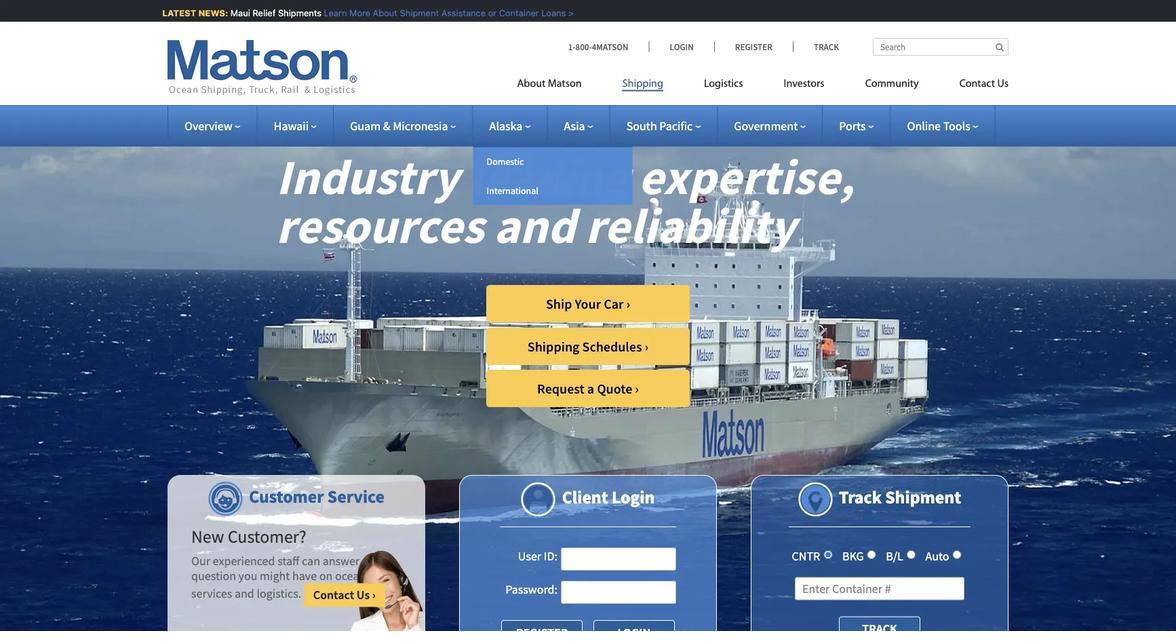 Task type: vqa. For each thing, say whether or not it's contained in the screenshot.
the bottommost 'Alaska'
no



Task type: describe. For each thing, give the bounding box(es) containing it.
&
[[383, 118, 391, 133]]

services and
[[191, 586, 254, 601]]

community
[[866, 78, 919, 89]]

tools
[[944, 118, 971, 133]]

search image
[[996, 42, 1004, 51]]

about matson link
[[517, 72, 602, 99]]

cntr
[[792, 548, 821, 564]]

User ID: text field
[[561, 548, 676, 571]]

logistics link
[[684, 72, 764, 99]]

new customer?
[[191, 525, 307, 547]]

learn more about shipment assistance or container loans > link
[[318, 8, 568, 18]]

>
[[563, 8, 568, 18]]

client login
[[562, 486, 655, 508]]

customer service
[[249, 485, 385, 507]]

ship your car › link
[[487, 285, 690, 322]]

1 vertical spatial login
[[612, 486, 655, 508]]

loans
[[536, 8, 560, 18]]

reliability
[[586, 194, 796, 256]]

answer
[[323, 553, 360, 569]]

pacific
[[660, 118, 693, 133]]

user id:
[[518, 548, 558, 564]]

id:
[[544, 548, 558, 564]]

Password: password field
[[561, 581, 676, 604]]

guam & micronesia
[[350, 118, 448, 133]]

user
[[518, 548, 542, 564]]

international
[[487, 184, 539, 196]]

container
[[493, 8, 533, 18]]

client
[[562, 486, 608, 508]]

south pacific
[[627, 118, 693, 133]]

0 horizontal spatial shipment
[[394, 8, 433, 18]]

ocean
[[335, 568, 366, 583]]

contact us
[[960, 78, 1009, 89]]

or
[[483, 8, 491, 18]]

hawaii
[[274, 118, 309, 133]]

shipping for shipping schedules ›
[[528, 338, 580, 355]]

your
[[575, 295, 601, 312]]

Search search field
[[873, 38, 1009, 56]]

top menu navigation
[[517, 72, 1009, 99]]

alaska link
[[490, 118, 531, 133]]

relief
[[247, 8, 270, 18]]

shipping for shipping
[[623, 78, 664, 89]]

› right schedules
[[645, 338, 649, 355]]

experienced
[[213, 553, 275, 569]]

staff
[[278, 553, 300, 569]]

service
[[328, 485, 385, 507]]

1-800-4matson
[[568, 41, 629, 52]]

resources
[[276, 194, 484, 256]]

government link
[[734, 118, 806, 133]]

0 vertical spatial about
[[367, 8, 392, 18]]

south
[[627, 118, 657, 133]]

our experienced staff can answer any question you might have on ocean services and logistics.
[[191, 553, 381, 601]]

learn
[[318, 8, 341, 18]]

ship your car ›
[[546, 295, 630, 312]]

B/L radio
[[907, 550, 916, 559]]

hawaii link
[[274, 118, 317, 133]]

latest
[[157, 8, 190, 18]]

800-
[[576, 41, 592, 52]]

car
[[604, 295, 624, 312]]

logistics
[[704, 78, 743, 89]]

› right car
[[627, 295, 630, 312]]

› inside 'link'
[[635, 380, 639, 397]]

matson
[[548, 78, 582, 89]]

guam & micronesia link
[[350, 118, 456, 133]]

expertise,
[[639, 146, 855, 207]]

register
[[735, 41, 773, 52]]

contact for contact us
[[960, 78, 995, 89]]

industry
[[276, 146, 459, 207]]

track for track shipment
[[839, 486, 882, 508]]

community link
[[845, 72, 940, 99]]

auto
[[926, 548, 950, 564]]

guam
[[350, 118, 381, 133]]

news:
[[193, 8, 223, 18]]

assistance
[[436, 8, 480, 18]]

customer
[[249, 485, 324, 507]]

1-800-4matson link
[[568, 41, 649, 52]]

asia
[[564, 118, 585, 133]]

maui
[[225, 8, 244, 18]]

1 vertical spatial shipment
[[886, 486, 962, 508]]



Task type: locate. For each thing, give the bounding box(es) containing it.
login link
[[649, 41, 714, 52]]

Auto radio
[[953, 550, 962, 559]]

image of smiling customer service agent ready to help. image
[[348, 550, 425, 631]]

ports
[[839, 118, 866, 133]]

shipment
[[394, 8, 433, 18], [886, 486, 962, 508]]

1 vertical spatial contact
[[313, 587, 354, 602]]

latest news: maui relief shipments learn more about shipment assistance or container loans >
[[157, 8, 568, 18]]

4matson
[[592, 41, 629, 52]]

track link
[[793, 41, 839, 52]]

shipment left 'assistance'
[[394, 8, 433, 18]]

shipping inside top menu "navigation"
[[623, 78, 664, 89]]

1 vertical spatial us
[[357, 587, 370, 602]]

shipping up request
[[528, 338, 580, 355]]

us inside top menu "navigation"
[[998, 78, 1009, 89]]

alaska
[[490, 118, 523, 133]]

might
[[260, 568, 290, 583]]

about inside about matson link
[[517, 78, 546, 89]]

shipping up south
[[623, 78, 664, 89]]

overview link
[[185, 118, 241, 133]]

0 vertical spatial login
[[670, 41, 694, 52]]

investors link
[[764, 72, 845, 99]]

on
[[319, 568, 333, 583]]

1 horizontal spatial us
[[998, 78, 1009, 89]]

1 horizontal spatial shipment
[[886, 486, 962, 508]]

domestic
[[487, 155, 524, 168]]

1 vertical spatial track
[[839, 486, 882, 508]]

0 horizontal spatial us
[[357, 587, 370, 602]]

None button
[[594, 620, 675, 631]]

ports link
[[839, 118, 874, 133]]

shipping
[[623, 78, 664, 89], [528, 338, 580, 355]]

request
[[537, 380, 585, 397]]

online
[[907, 118, 941, 133]]

b/l
[[886, 548, 904, 564]]

request a quote › link
[[487, 370, 690, 407]]

shipping schedules ›
[[528, 338, 649, 355]]

BKG radio
[[868, 550, 876, 559]]

government
[[734, 118, 798, 133]]

track shipment
[[839, 486, 962, 508]]

overview
[[185, 118, 233, 133]]

password:
[[506, 582, 558, 597]]

track up investors
[[814, 41, 839, 52]]

login right client
[[612, 486, 655, 508]]

contact us ›
[[313, 587, 376, 602]]

new
[[191, 525, 224, 547]]

None search field
[[873, 38, 1009, 56]]

1 horizontal spatial contact
[[960, 78, 995, 89]]

contact
[[960, 78, 995, 89], [313, 587, 354, 602]]

schedules
[[583, 338, 642, 355]]

online tools link
[[907, 118, 979, 133]]

0 horizontal spatial shipping
[[528, 338, 580, 355]]

quote
[[597, 380, 633, 397]]

domestic link
[[473, 147, 633, 176]]

contact for contact us ›
[[313, 587, 354, 602]]

shipment up b/l radio
[[886, 486, 962, 508]]

› right quote
[[635, 380, 639, 397]]

investors
[[784, 78, 825, 89]]

Enter Container # text field
[[795, 577, 965, 600]]

any
[[362, 553, 381, 569]]

contact inside top menu "navigation"
[[960, 78, 995, 89]]

contact down on
[[313, 587, 354, 602]]

1 horizontal spatial login
[[670, 41, 694, 52]]

leading
[[469, 146, 629, 207]]

blue matson logo with ocean, shipping, truck, rail and logistics written beneath it. image
[[168, 40, 358, 96]]

0 vertical spatial shipping
[[623, 78, 664, 89]]

0 vertical spatial track
[[814, 41, 839, 52]]

customer?
[[228, 525, 307, 547]]

about
[[367, 8, 392, 18], [517, 78, 546, 89]]

1 vertical spatial shipping
[[528, 338, 580, 355]]

CNTR radio
[[824, 550, 833, 559]]

contact us link
[[940, 72, 1009, 99]]

shipping link
[[602, 72, 684, 99]]

contact us › link
[[304, 583, 385, 607]]

ship
[[546, 295, 572, 312]]

us for contact us
[[998, 78, 1009, 89]]

0 vertical spatial shipment
[[394, 8, 433, 18]]

asia link
[[564, 118, 593, 133]]

about right more
[[367, 8, 392, 18]]

0 vertical spatial us
[[998, 78, 1009, 89]]

and
[[494, 194, 576, 256]]

us down 'search' icon
[[998, 78, 1009, 89]]

us for contact us ›
[[357, 587, 370, 602]]

international link
[[473, 176, 633, 205]]

0 horizontal spatial login
[[612, 486, 655, 508]]

a
[[587, 380, 594, 397]]

south pacific link
[[627, 118, 701, 133]]

more
[[344, 8, 365, 18]]

login up the shipping link
[[670, 41, 694, 52]]

micronesia
[[393, 118, 448, 133]]

track for "track" link
[[814, 41, 839, 52]]

request a quote ›
[[537, 380, 639, 397]]

logistics.
[[257, 586, 301, 601]]

about matson
[[517, 78, 582, 89]]

track up bkg option
[[839, 486, 882, 508]]

1 vertical spatial about
[[517, 78, 546, 89]]

bkg
[[843, 548, 864, 564]]

about left the matson
[[517, 78, 546, 89]]

shipping schedules › link
[[487, 328, 690, 365]]

shipments
[[272, 8, 316, 18]]

1-
[[568, 41, 576, 52]]

our
[[191, 553, 210, 569]]

you
[[239, 568, 257, 583]]

› down any
[[372, 587, 376, 602]]

us down ocean
[[357, 587, 370, 602]]

1 horizontal spatial about
[[517, 78, 546, 89]]

1 horizontal spatial shipping
[[623, 78, 664, 89]]

contact up tools
[[960, 78, 995, 89]]

0 horizontal spatial contact
[[313, 587, 354, 602]]

can
[[302, 553, 320, 569]]

0 horizontal spatial about
[[367, 8, 392, 18]]

0 vertical spatial contact
[[960, 78, 995, 89]]

industry leading expertise, resources and reliability
[[276, 146, 855, 256]]



